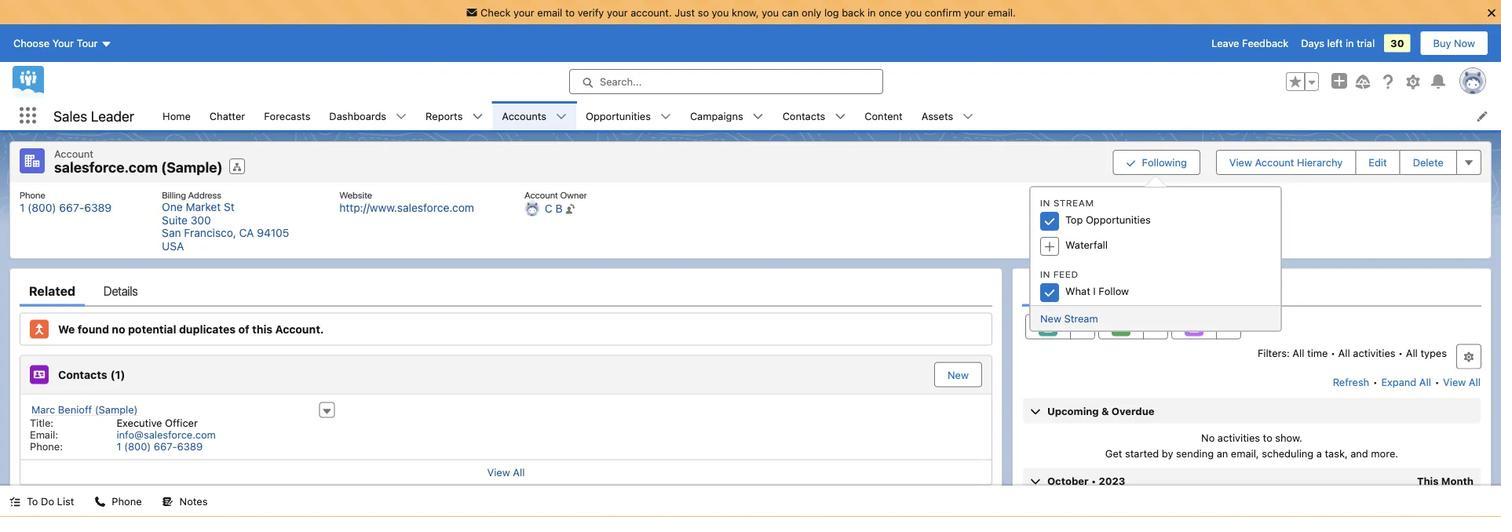 Task type: locate. For each thing, give the bounding box(es) containing it.
1 horizontal spatial new
[[1041, 313, 1062, 324]]

0 vertical spatial stream
[[1054, 198, 1095, 209]]

2 text default image from the left
[[753, 111, 764, 122]]

stream for new stream
[[1064, 313, 1098, 324]]

0 vertical spatial opportunities
[[586, 110, 651, 122]]

view inside button
[[1230, 156, 1253, 168]]

account up c
[[525, 189, 558, 200]]

2 you from the left
[[762, 6, 779, 18]]

text default image inside reports list item
[[472, 111, 483, 122]]

1 vertical spatial chatter link
[[1107, 275, 1145, 307]]

0 horizontal spatial 667-
[[59, 201, 84, 214]]

contacts inside related tab panel
[[58, 369, 107, 381]]

0 horizontal spatial 6389
[[84, 201, 112, 214]]

top
[[1066, 214, 1083, 226]]

667- down officer
[[154, 441, 177, 453]]

•
[[1331, 348, 1336, 359], [1399, 348, 1403, 359], [1373, 376, 1378, 388], [1435, 376, 1440, 388], [1092, 475, 1096, 487]]

phone for phone
[[112, 496, 142, 508]]

6389 down officer
[[177, 441, 203, 453]]

logged call image
[[1038, 503, 1057, 518]]

in
[[868, 6, 876, 18], [1346, 37, 1354, 49]]

1 horizontal spatial 1
[[117, 441, 121, 453]]

you left can
[[762, 6, 779, 18]]

text default image for dashboards
[[396, 111, 407, 122]]

0 horizontal spatial phone
[[20, 189, 45, 200]]

1 horizontal spatial chatter link
[[1107, 275, 1145, 307]]

2 tab list from the left
[[1022, 275, 1482, 307]]

0 vertical spatial chatter link
[[200, 101, 255, 130]]

0 vertical spatial in
[[868, 6, 876, 18]]

text default image right assets
[[963, 111, 974, 122]]

1 horizontal spatial 667-
[[154, 441, 177, 453]]

contacts (1)
[[58, 369, 125, 381]]

1 vertical spatial in
[[1346, 37, 1354, 49]]

1 horizontal spatial 6389
[[177, 441, 203, 453]]

(sample) up executive officer email:
[[95, 404, 138, 416]]

text default image inside campaigns list item
[[753, 111, 764, 122]]

(800) down salesforce.com
[[28, 201, 56, 214]]

0 vertical spatial 667-
[[59, 201, 84, 214]]

1 vertical spatial chatter
[[1107, 284, 1145, 298]]

opportunities list item
[[576, 101, 681, 130]]

to left show.
[[1263, 432, 1273, 444]]

1 horizontal spatial opportunities
[[1086, 214, 1151, 226]]

text default image inside opportunities 'list item'
[[660, 111, 671, 122]]

email:
[[30, 429, 58, 441]]

check your email to verify your account. just so you know, you can only log back in once you confirm your email.
[[481, 6, 1016, 18]]

text default image left content link
[[835, 111, 846, 122]]

contacts list item
[[773, 101, 855, 130]]

refresh button
[[1332, 369, 1371, 395]]

(sample)
[[161, 159, 223, 176], [95, 404, 138, 416]]

account owner
[[525, 189, 587, 200]]

market
[[186, 201, 221, 214]]

forecasts
[[264, 110, 311, 122]]

chatter right i
[[1107, 284, 1145, 298]]

content link
[[855, 101, 912, 130]]

account.
[[275, 323, 324, 336]]

days left in trial
[[1301, 37, 1375, 49]]

text default image inside to do list button
[[9, 497, 20, 508]]

in right the left
[[1346, 37, 1354, 49]]

account.
[[631, 6, 672, 18]]

2 horizontal spatial you
[[905, 6, 922, 18]]

your
[[514, 6, 535, 18], [607, 6, 628, 18], [964, 6, 985, 18]]

your left email. on the right top of page
[[964, 6, 985, 18]]

you right so
[[712, 6, 729, 18]]

following
[[1142, 156, 1187, 168]]

accounts
[[502, 110, 547, 122]]

1 vertical spatial 1 (800) 667-6389 link
[[117, 441, 203, 453]]

667-
[[59, 201, 84, 214], [154, 441, 177, 453]]

call
[[1065, 503, 1084, 516]]

phone inside phone 1 (800) 667-6389
[[20, 189, 45, 200]]

edit
[[1369, 156, 1387, 168]]

stream up top
[[1054, 198, 1095, 209]]

text default image right campaigns
[[753, 111, 764, 122]]

view inside related tab panel
[[487, 467, 510, 479]]

1 vertical spatial (800)
[[124, 441, 151, 453]]

related
[[29, 284, 75, 298]]

2 horizontal spatial text default image
[[963, 111, 974, 122]]

• left 2023
[[1092, 475, 1096, 487]]

campaigns link
[[681, 101, 753, 130]]

text default image inside the dashboards list item
[[396, 111, 407, 122]]

account for account owner
[[525, 189, 558, 200]]

• up expand
[[1399, 348, 1403, 359]]

• left expand
[[1373, 376, 1378, 388]]

view for view account hierarchy
[[1230, 156, 1253, 168]]

an
[[1217, 448, 1228, 459]]

all
[[1293, 348, 1305, 359], [1339, 348, 1351, 359], [1406, 348, 1418, 359], [1420, 376, 1432, 388], [1469, 376, 1481, 388], [513, 467, 525, 479]]

3 you from the left
[[905, 6, 922, 18]]

in stream
[[1041, 198, 1095, 209]]

667- inside the marc benioff (sample) element
[[154, 441, 177, 453]]

1 horizontal spatial you
[[762, 6, 779, 18]]

contacts inside list item
[[783, 110, 826, 122]]

6389 down salesforce.com
[[84, 201, 112, 214]]

text default image left notes
[[162, 497, 173, 508]]

chatter link for the home link
[[200, 101, 255, 130]]

content
[[865, 110, 903, 122]]

0 horizontal spatial text default image
[[396, 111, 407, 122]]

stream down "what"
[[1064, 313, 1098, 324]]

667- inside phone 1 (800) 667-6389
[[59, 201, 84, 214]]

list
[[153, 101, 1502, 130], [10, 183, 1491, 259]]

2 horizontal spatial view
[[1444, 376, 1466, 388]]

contacts for contacts
[[783, 110, 826, 122]]

new stream link
[[1041, 313, 1098, 324]]

opportunities image
[[30, 502, 49, 518]]

opportunities down search... at the top left of the page
[[586, 110, 651, 122]]

verify
[[578, 6, 604, 18]]

0 horizontal spatial view
[[487, 467, 510, 479]]

1 horizontal spatial tab list
[[1022, 275, 1482, 307]]

contacts up marc benioff (sample)
[[58, 369, 107, 381]]

1 horizontal spatial (800)
[[124, 441, 151, 453]]

reports link
[[416, 101, 472, 130]]

1 in from the top
[[1041, 198, 1051, 209]]

stream for in stream
[[1054, 198, 1095, 209]]

ca
[[239, 227, 254, 240]]

overdue
[[1112, 405, 1155, 417]]

0 vertical spatial view
[[1230, 156, 1253, 168]]

1 vertical spatial contacts
[[58, 369, 107, 381]]

account for account
[[54, 148, 93, 159]]

activities up the refresh
[[1353, 348, 1396, 359]]

1 vertical spatial in
[[1041, 269, 1051, 280]]

0 horizontal spatial chatter
[[210, 110, 245, 122]]

opportunities up waterfall
[[1086, 214, 1151, 226]]

october  •  2023
[[1048, 475, 1126, 487]]

1 (800) 667-6389 link down salesforce.com
[[20, 201, 112, 214]]

2 in from the top
[[1041, 269, 1051, 280]]

tab list
[[20, 275, 993, 307], [1022, 275, 1482, 307]]

email.
[[988, 6, 1016, 18]]

1 tab list from the left
[[20, 275, 993, 307]]

this month
[[1417, 475, 1474, 487]]

2 vertical spatial view
[[487, 467, 510, 479]]

1 vertical spatial 6389
[[177, 441, 203, 453]]

your right verify
[[607, 6, 628, 18]]

info@salesforce.com link
[[117, 429, 216, 441]]

reports list item
[[416, 101, 493, 130]]

to
[[565, 6, 575, 18], [1263, 432, 1273, 444]]

in for in feed
[[1041, 269, 1051, 280]]

to right email
[[565, 6, 575, 18]]

in for in stream
[[1041, 198, 1051, 209]]

1 vertical spatial 667-
[[154, 441, 177, 453]]

0 vertical spatial 1
[[20, 201, 25, 214]]

0 vertical spatial to
[[565, 6, 575, 18]]

(800) down executive
[[124, 441, 151, 453]]

filters:
[[1258, 348, 1290, 359]]

1 vertical spatial new
[[948, 369, 969, 381]]

title:
[[30, 417, 54, 429]]

0 vertical spatial chatter
[[210, 110, 245, 122]]

feedback
[[1242, 37, 1289, 49]]

text default image left the to
[[9, 497, 20, 508]]

suite
[[162, 214, 188, 227]]

account inside button
[[1255, 156, 1295, 168]]

what i follow
[[1066, 286, 1129, 298]]

phone
[[20, 189, 45, 200], [112, 496, 142, 508]]

chatter
[[210, 110, 245, 122], [1107, 284, 1145, 298]]

1 horizontal spatial your
[[607, 6, 628, 18]]

0 horizontal spatial opportunities
[[586, 110, 651, 122]]

1 vertical spatial view
[[1444, 376, 1466, 388]]

contacts right campaigns list item
[[783, 110, 826, 122]]

1 inside phone 1 (800) 667-6389
[[20, 201, 25, 214]]

usa
[[162, 240, 184, 252]]

in up activity on the right of page
[[1041, 269, 1051, 280]]

• down types
[[1435, 376, 1440, 388]]

0 horizontal spatial (800)
[[28, 201, 56, 214]]

in up in feed
[[1041, 198, 1051, 209]]

text default image right accounts
[[556, 111, 567, 122]]

1 horizontal spatial account
[[525, 189, 558, 200]]

6389 inside phone 1 (800) 667-6389
[[84, 201, 112, 214]]

activities inside no activities to show. get started by sending an email, scheduling a task, and more.
[[1218, 432, 1260, 444]]

officer
[[165, 417, 198, 429]]

know,
[[732, 6, 759, 18]]

2 vertical spatial 1
[[1087, 503, 1092, 516]]

0 horizontal spatial activities
[[1218, 432, 1260, 444]]

by
[[1162, 448, 1174, 459]]

view all link
[[1443, 369, 1482, 395], [20, 460, 992, 485]]

text default image
[[396, 111, 407, 122], [753, 111, 764, 122], [963, 111, 974, 122]]

1 horizontal spatial to
[[1263, 432, 1273, 444]]

1 vertical spatial list
[[10, 183, 1491, 259]]

top opportunities
[[1066, 214, 1151, 226]]

scheduling
[[1262, 448, 1314, 459]]

text default image right reports
[[472, 111, 483, 122]]

group
[[1286, 72, 1319, 91]]

you
[[712, 6, 729, 18], [762, 6, 779, 18], [905, 6, 922, 18]]

• right time
[[1331, 348, 1336, 359]]

2 horizontal spatial your
[[964, 6, 985, 18]]

phone inside button
[[112, 496, 142, 508]]

address
[[188, 189, 221, 200]]

account left hierarchy
[[1255, 156, 1295, 168]]

1 horizontal spatial chatter
[[1107, 284, 1145, 298]]

just
[[675, 6, 695, 18]]

list
[[57, 496, 74, 508]]

0 horizontal spatial new
[[948, 369, 969, 381]]

assets list item
[[912, 101, 983, 130]]

more.
[[1371, 448, 1399, 459]]

1 horizontal spatial view
[[1230, 156, 1253, 168]]

1 horizontal spatial (sample)
[[161, 159, 223, 176]]

1 text default image from the left
[[396, 111, 407, 122]]

0 vertical spatial contacts
[[783, 110, 826, 122]]

&
[[1102, 405, 1109, 417]]

reports
[[426, 110, 463, 122]]

new inside button
[[948, 369, 969, 381]]

0 horizontal spatial chatter link
[[200, 101, 255, 130]]

667- down salesforce.com
[[59, 201, 84, 214]]

0 horizontal spatial tab list
[[20, 275, 993, 307]]

0 vertical spatial phone
[[20, 189, 45, 200]]

0 horizontal spatial 1 (800) 667-6389 link
[[20, 201, 112, 214]]

0 horizontal spatial 1
[[20, 201, 25, 214]]

1 horizontal spatial contacts
[[783, 110, 826, 122]]

0 vertical spatial 6389
[[84, 201, 112, 214]]

marc benioff (sample)
[[31, 404, 138, 416]]

following button
[[1113, 150, 1201, 175]]

0 horizontal spatial view all link
[[20, 460, 992, 485]]

chatter right the home link
[[210, 110, 245, 122]]

1 horizontal spatial text default image
[[753, 111, 764, 122]]

you right once
[[905, 6, 922, 18]]

0 horizontal spatial account
[[54, 148, 93, 159]]

1 vertical spatial phone
[[112, 496, 142, 508]]

0 horizontal spatial (sample)
[[95, 404, 138, 416]]

1 vertical spatial 1
[[117, 441, 121, 453]]

forecasts link
[[255, 101, 320, 130]]

view for view all
[[487, 467, 510, 479]]

san
[[162, 227, 181, 240]]

300
[[191, 214, 211, 227]]

1 vertical spatial stream
[[1064, 313, 1098, 324]]

we
[[58, 323, 75, 336]]

0 horizontal spatial contacts
[[58, 369, 107, 381]]

0 vertical spatial new
[[1041, 313, 1062, 324]]

choose
[[13, 37, 50, 49]]

c b link
[[545, 202, 563, 216]]

chatter link right home
[[200, 101, 255, 130]]

3 text default image from the left
[[963, 111, 974, 122]]

your left email
[[514, 6, 535, 18]]

started
[[1125, 448, 1159, 459]]

2 horizontal spatial 1
[[1087, 503, 1092, 516]]

1 horizontal spatial activities
[[1353, 348, 1396, 359]]

1 horizontal spatial 1 (800) 667-6389 link
[[117, 441, 203, 453]]

0 vertical spatial 1 (800) 667-6389 link
[[20, 201, 112, 214]]

1 vertical spatial activities
[[1218, 432, 1260, 444]]

text default image left campaigns link
[[660, 111, 671, 122]]

0 vertical spatial view all link
[[1443, 369, 1482, 395]]

activities
[[1353, 348, 1396, 359], [1218, 432, 1260, 444]]

new
[[1041, 313, 1062, 324], [948, 369, 969, 381]]

and
[[1351, 448, 1369, 459]]

0 vertical spatial in
[[1041, 198, 1051, 209]]

2 horizontal spatial account
[[1255, 156, 1295, 168]]

all inside related tab panel
[[513, 467, 525, 479]]

(sample) up address
[[161, 159, 223, 176]]

text default image inside assets list item
[[963, 111, 974, 122]]

0 horizontal spatial to
[[565, 6, 575, 18]]

1 horizontal spatial phone
[[112, 496, 142, 508]]

0 horizontal spatial you
[[712, 6, 729, 18]]

text default image left reports link
[[396, 111, 407, 122]]

1 horizontal spatial in
[[1346, 37, 1354, 49]]

activity
[[1032, 284, 1079, 298]]

0 vertical spatial (800)
[[28, 201, 56, 214]]

text default image
[[472, 111, 483, 122], [556, 111, 567, 122], [660, 111, 671, 122], [835, 111, 846, 122], [9, 497, 20, 508], [95, 497, 106, 508], [162, 497, 173, 508]]

what
[[1066, 286, 1091, 298]]

6389
[[84, 201, 112, 214], [177, 441, 203, 453]]

accounts list item
[[493, 101, 576, 130]]

1 vertical spatial (sample)
[[95, 404, 138, 416]]

tab list containing activity
[[1022, 275, 1482, 307]]

0 vertical spatial list
[[153, 101, 1502, 130]]

in right the back
[[868, 6, 876, 18]]

1 (800) 667-6389 link down executive
[[117, 441, 203, 453]]

activities up email, on the bottom of page
[[1218, 432, 1260, 444]]

0 horizontal spatial your
[[514, 6, 535, 18]]

1 vertical spatial to
[[1263, 432, 1273, 444]]

text default image right the list
[[95, 497, 106, 508]]

chatter link right i
[[1107, 275, 1145, 307]]

account down sales
[[54, 148, 93, 159]]

one
[[162, 201, 183, 214]]



Task type: describe. For each thing, give the bounding box(es) containing it.
(sample) inside related tab panel
[[95, 404, 138, 416]]

(800) inside phone 1 (800) 667-6389
[[28, 201, 56, 214]]

owner
[[560, 189, 587, 200]]

executive
[[117, 417, 162, 429]]

chatter link for activity link at bottom
[[1107, 275, 1145, 307]]

trial
[[1357, 37, 1375, 49]]

b
[[556, 202, 563, 215]]

i
[[1093, 286, 1096, 298]]

sending
[[1176, 448, 1214, 459]]

october
[[1048, 475, 1089, 487]]

confirm
[[925, 6, 961, 18]]

related link
[[29, 275, 75, 307]]

to inside no activities to show. get started by sending an email, scheduling a task, and more.
[[1263, 432, 1273, 444]]

marc
[[31, 404, 55, 416]]

contacts for contacts (1)
[[58, 369, 107, 381]]

list containing one market st
[[10, 183, 1491, 259]]

1 inside the marc benioff (sample) element
[[117, 441, 121, 453]]

phone 1 (800) 667-6389
[[20, 189, 112, 214]]

campaigns list item
[[681, 101, 773, 130]]

show.
[[1276, 432, 1303, 444]]

home link
[[153, 101, 200, 130]]

buy now
[[1434, 37, 1476, 49]]

so
[[698, 6, 709, 18]]

1 for phone 1 (800) 667-6389
[[20, 201, 25, 214]]

text default image for assets
[[963, 111, 974, 122]]

of
[[238, 323, 249, 336]]

to do list
[[27, 496, 74, 508]]

opportunities inside 'list item'
[[586, 110, 651, 122]]

0 vertical spatial activities
[[1353, 348, 1396, 359]]

new button
[[935, 362, 982, 388]]

1 vertical spatial view all link
[[20, 460, 992, 485]]

list containing home
[[153, 101, 1502, 130]]

delete button
[[1400, 150, 1457, 175]]

call 1 link
[[1065, 503, 1092, 516]]

this
[[252, 323, 273, 336]]

new for new stream
[[1041, 313, 1062, 324]]

to
[[27, 496, 38, 508]]

search... button
[[569, 69, 883, 94]]

check
[[481, 6, 511, 18]]

now
[[1454, 37, 1476, 49]]

text default image for campaigns
[[753, 111, 764, 122]]

1 you from the left
[[712, 6, 729, 18]]

0 horizontal spatial in
[[868, 6, 876, 18]]

text default image inside accounts list item
[[556, 111, 567, 122]]

expand
[[1382, 376, 1417, 388]]

2 your from the left
[[607, 6, 628, 18]]

search...
[[600, 76, 642, 88]]

refresh • expand all • view all
[[1333, 376, 1481, 388]]

upcoming & overdue
[[1048, 405, 1155, 417]]

only
[[802, 6, 822, 18]]

log
[[825, 6, 839, 18]]

potential
[[128, 323, 176, 336]]

campaigns
[[690, 110, 743, 122]]

1 your from the left
[[514, 6, 535, 18]]

can
[[782, 6, 799, 18]]

opportunities link
[[576, 101, 660, 130]]

text default image inside phone button
[[95, 497, 106, 508]]

email
[[537, 6, 563, 18]]

time
[[1308, 348, 1328, 359]]

duplicates
[[179, 323, 236, 336]]

3 your from the left
[[964, 6, 985, 18]]

notes button
[[153, 486, 217, 518]]

follow
[[1099, 286, 1129, 298]]

call 1
[[1065, 503, 1092, 516]]

phone for phone 1 (800) 667-6389
[[20, 189, 45, 200]]

salesforce.com
[[54, 159, 158, 176]]

tab list containing related
[[20, 275, 993, 307]]

info@salesforce.com
[[117, 429, 216, 441]]

executive officer email:
[[30, 417, 198, 441]]

1 horizontal spatial view all link
[[1443, 369, 1482, 395]]

dashboards
[[329, 110, 386, 122]]

6389 inside the marc benioff (sample) element
[[177, 441, 203, 453]]

buy
[[1434, 37, 1452, 49]]

benioff
[[58, 404, 92, 416]]

text default image inside contacts list item
[[835, 111, 846, 122]]

http://www.salesforce.com link
[[339, 201, 474, 214]]

website http://www.salesforce.com
[[339, 189, 474, 214]]

new for new
[[948, 369, 969, 381]]

30
[[1391, 37, 1405, 49]]

info@salesforce.com phone:
[[30, 429, 216, 453]]

leave feedback
[[1212, 37, 1289, 49]]

contacts image
[[30, 366, 49, 384]]

dashboards list item
[[320, 101, 416, 130]]

your
[[52, 37, 74, 49]]

0 vertical spatial (sample)
[[161, 159, 223, 176]]

phone button
[[85, 486, 151, 518]]

tour
[[77, 37, 98, 49]]

email,
[[1231, 448, 1259, 459]]

view all
[[487, 467, 525, 479]]

chatter inside "link"
[[210, 110, 245, 122]]

filters: all time • all activities • all types
[[1258, 348, 1447, 359]]

94105
[[257, 227, 289, 240]]

found
[[78, 323, 109, 336]]

view account hierarchy
[[1230, 156, 1343, 168]]

feed
[[1054, 269, 1079, 280]]

assets link
[[912, 101, 963, 130]]

(1)
[[110, 369, 125, 381]]

marc benioff (sample) element
[[20, 401, 344, 454]]

upcoming & overdue button
[[1023, 399, 1481, 424]]

(800) inside the marc benioff (sample) element
[[124, 441, 151, 453]]

details
[[104, 284, 138, 298]]

hierarchy
[[1297, 156, 1343, 168]]

2023
[[1099, 475, 1126, 487]]

phone:
[[30, 441, 63, 453]]

once
[[879, 6, 902, 18]]

1 for call 1
[[1087, 503, 1092, 516]]

c b
[[545, 202, 563, 215]]

text default image inside notes button
[[162, 497, 173, 508]]

waterfall
[[1066, 239, 1108, 251]]

leave
[[1212, 37, 1240, 49]]

1 (800) 667-6389
[[117, 441, 203, 453]]

website
[[339, 189, 372, 200]]

back
[[842, 6, 865, 18]]

related tab panel
[[20, 307, 993, 518]]

left
[[1328, 37, 1343, 49]]

contacts link
[[773, 101, 835, 130]]

1 vertical spatial opportunities
[[1086, 214, 1151, 226]]



Task type: vqa. For each thing, say whether or not it's contained in the screenshot.
- related to Acme - 70 Widgets (Sample) link
no



